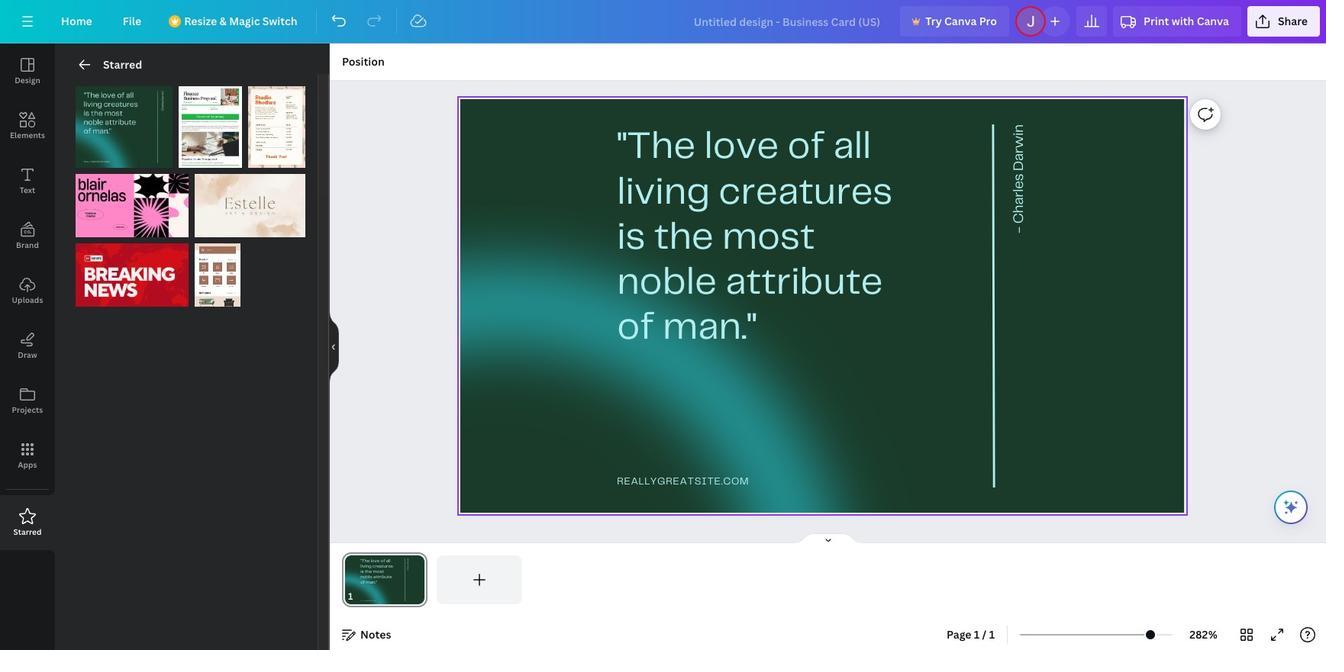 Task type: describe. For each thing, give the bounding box(es) containing it.
draw
[[18, 350, 37, 360]]

uploads button
[[0, 263, 55, 318]]

hide pages image
[[792, 533, 865, 545]]

text button
[[0, 153, 55, 208]]

uploads
[[12, 295, 43, 305]]

notes
[[360, 628, 391, 642]]

magic
[[229, 14, 260, 28]]

Page title text field
[[360, 590, 366, 605]]

282% button
[[1179, 623, 1229, 648]]

brand button
[[0, 208, 55, 263]]

canva assistant image
[[1282, 499, 1300, 517]]

1 for 1 of 6
[[158, 222, 162, 233]]

switch
[[262, 14, 298, 28]]

the
[[654, 220, 714, 256]]

3
[[176, 292, 181, 303]]

resize
[[184, 14, 217, 28]]

all
[[833, 129, 871, 166]]

position
[[342, 54, 385, 69]]

1 of 2 button
[[195, 174, 305, 237]]

- charles darwin
[[1012, 125, 1026, 233]]

elements button
[[0, 99, 55, 153]]

side panel tab list
[[0, 44, 55, 551]]

darwin
[[1012, 125, 1026, 171]]

file button
[[111, 6, 154, 37]]

most
[[722, 220, 815, 256]]

Design title text field
[[682, 6, 894, 37]]

try canva pro button
[[900, 6, 1010, 37]]

apps
[[18, 460, 37, 470]]

2
[[293, 222, 298, 233]]

canva inside button
[[945, 14, 977, 28]]

/
[[982, 628, 987, 642]]

try
[[926, 14, 942, 28]]

print with canva
[[1144, 14, 1229, 28]]

share
[[1278, 14, 1308, 28]]

file
[[123, 14, 141, 28]]

1 of 6
[[158, 222, 181, 233]]

try canva pro
[[926, 14, 997, 28]]

is
[[617, 220, 645, 256]]

resize & magic switch
[[184, 14, 298, 28]]

living
[[617, 174, 710, 211]]

attribute
[[725, 265, 883, 302]]

&
[[220, 14, 227, 28]]

starred button
[[0, 496, 55, 551]]

brand
[[16, 240, 39, 250]]

pro
[[979, 14, 997, 28]]

charles
[[1012, 174, 1026, 224]]

creatures
[[719, 174, 893, 211]]

design
[[15, 75, 40, 86]]

print with canva button
[[1113, 6, 1242, 37]]

projects button
[[0, 373, 55, 428]]

of for 1 of 2
[[282, 222, 291, 233]]

1 for 1 of 3
[[158, 292, 163, 303]]

love
[[704, 129, 779, 166]]



Task type: vqa. For each thing, say whether or not it's contained in the screenshot.
When
no



Task type: locate. For each thing, give the bounding box(es) containing it.
home link
[[49, 6, 104, 37]]

hide image
[[329, 310, 339, 384]]

elements
[[10, 130, 45, 141]]

canva right try
[[945, 14, 977, 28]]

projects
[[12, 405, 43, 415]]

of for 1 of 3
[[165, 292, 174, 303]]

of left 3
[[165, 292, 174, 303]]

1 canva from the left
[[945, 14, 977, 28]]

1 of 3 button
[[76, 243, 188, 307]]

home
[[61, 14, 92, 28]]

1 horizontal spatial starred
[[103, 57, 142, 72]]

1 inside 1 of 3 button
[[158, 292, 163, 303]]

1 of 6 button
[[76, 174, 188, 237]]

noble
[[617, 265, 717, 302]]

print
[[1144, 14, 1169, 28]]

1 left 2
[[276, 222, 280, 233]]

of
[[787, 129, 825, 166], [165, 222, 173, 233], [282, 222, 291, 233], [165, 292, 174, 303], [617, 310, 654, 347]]

of left 6
[[165, 222, 173, 233]]

"the love of all living creatures is the most noble attribute of man."
[[617, 129, 901, 347]]

canva inside dropdown button
[[1197, 14, 1229, 28]]

of left 2
[[282, 222, 291, 233]]

page 1 image
[[342, 556, 428, 605]]

282%
[[1190, 628, 1218, 642]]

starred down apps
[[13, 527, 42, 538]]

starred
[[103, 57, 142, 72], [13, 527, 42, 538]]

of for 1 of 6
[[165, 222, 173, 233]]

-
[[1012, 227, 1026, 233]]

with
[[1172, 14, 1195, 28]]

0 horizontal spatial canva
[[945, 14, 977, 28]]

notes button
[[336, 623, 397, 648]]

canva
[[945, 14, 977, 28], [1197, 14, 1229, 28]]

starred inside button
[[13, 527, 42, 538]]

of inside "1 of 2" button
[[282, 222, 291, 233]]

1 left 3
[[158, 292, 163, 303]]

0 horizontal spatial starred
[[13, 527, 42, 538]]

design button
[[0, 44, 55, 99]]

6
[[175, 222, 181, 233]]

of inside 1 of 3 button
[[165, 292, 174, 303]]

0 vertical spatial starred
[[103, 57, 142, 72]]

text
[[20, 185, 35, 195]]

1 left /
[[974, 628, 980, 642]]

1 right /
[[989, 628, 995, 642]]

starred down file popup button
[[103, 57, 142, 72]]

page
[[947, 628, 972, 642]]

position button
[[336, 50, 391, 74]]

share button
[[1248, 6, 1320, 37]]

main menu bar
[[0, 0, 1326, 44]]

1 left 6
[[158, 222, 162, 233]]

1
[[158, 222, 162, 233], [276, 222, 280, 233], [158, 292, 163, 303], [974, 628, 980, 642], [989, 628, 995, 642]]

canva right the with at the top right of page
[[1197, 14, 1229, 28]]

draw button
[[0, 318, 55, 373]]

page 1 / 1
[[947, 628, 995, 642]]

1 horizontal spatial canva
[[1197, 14, 1229, 28]]

1 vertical spatial starred
[[13, 527, 42, 538]]

1 of 3
[[158, 292, 181, 303]]

"the
[[617, 129, 696, 166]]

of up creatures
[[787, 129, 825, 166]]

of down noble
[[617, 310, 654, 347]]

2 canva from the left
[[1197, 14, 1229, 28]]

1 of 2
[[276, 222, 298, 233]]

man."
[[663, 310, 757, 347]]

resize & magic switch button
[[160, 6, 310, 37]]

1 inside "1 of 2" button
[[276, 222, 280, 233]]

1 inside 1 of 6 'button'
[[158, 222, 162, 233]]

of inside 1 of 6 'button'
[[165, 222, 173, 233]]

1 for 1 of 2
[[276, 222, 280, 233]]

reallygreatsite.com
[[617, 477, 749, 487]]

apps button
[[0, 428, 55, 483]]



